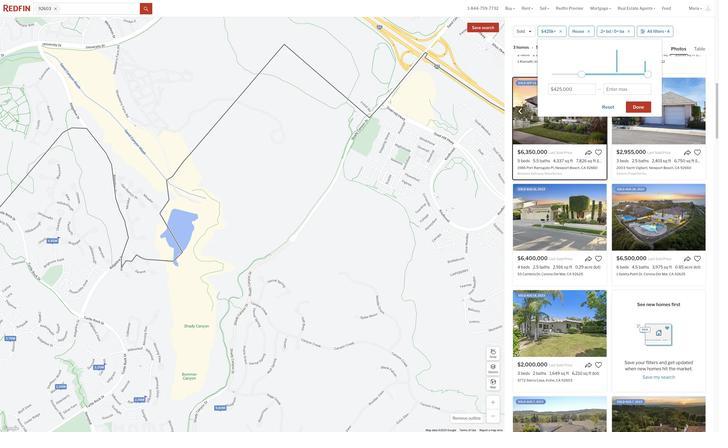 Task type: locate. For each thing, give the bounding box(es) containing it.
0 horizontal spatial newport
[[556, 166, 569, 170]]

properties
[[628, 172, 642, 175]]

save up 'when'
[[625, 360, 635, 365]]

▾ for buy ▾
[[513, 6, 515, 11]]

homes up my at right bottom
[[647, 366, 662, 372]]

beds for $2,955,000
[[620, 159, 629, 163]]

sold for $6,400,000
[[557, 257, 564, 261]]

favorite button image up 0.85 acre (lot)
[[694, 255, 701, 263]]

2 vertical spatial homes
[[647, 366, 662, 372]]

favorite button image for $2,000,000
[[595, 362, 602, 369]]

favorite button image
[[694, 43, 701, 50], [595, 149, 602, 156], [694, 149, 701, 156], [694, 255, 701, 263], [595, 362, 602, 369]]

price for $6,350,000
[[564, 151, 572, 155]]

1 left goleta
[[617, 272, 618, 276]]

0 vertical spatial 3 beds
[[617, 159, 629, 163]]

sq right 7,826
[[588, 159, 592, 163]]

rent ▾ button
[[522, 0, 533, 17]]

1 horizontal spatial 1
[[617, 272, 618, 276]]

sq right 2,916 at the right bottom of page
[[564, 265, 569, 270]]

1
[[518, 59, 519, 64], [617, 272, 618, 276]]

ca down 1,649 sq ft
[[556, 378, 561, 382]]

2.5 baths up vigilant,
[[632, 159, 649, 163]]

corona
[[542, 272, 553, 276], [644, 272, 655, 276]]

insights
[[690, 24, 707, 30]]

▾ right sell
[[548, 6, 549, 11]]

0 vertical spatial 3
[[513, 45, 516, 50]]

92660 down 7,826 sq ft (lot)
[[587, 166, 598, 170]]

a
[[489, 429, 490, 432]]

2 for 2 beds
[[533, 52, 535, 57]]

2 92660 from the left
[[681, 166, 692, 170]]

market insights link
[[673, 18, 707, 31]]

rent
[[522, 6, 531, 11]]

ft left 0.85
[[669, 265, 672, 270]]

2 horizontal spatial 4
[[667, 29, 670, 34]]

1 corona from the left
[[542, 272, 553, 276]]

2 vertical spatial favorite button checkbox
[[694, 255, 701, 263]]

1 92660 from the left
[[587, 166, 598, 170]]

real estate agents ▾
[[618, 6, 656, 11]]

1 vertical spatial homes
[[656, 302, 671, 308]]

sold up 2,252
[[654, 44, 661, 49]]

(lot) for 6,750 sq ft (lot)
[[696, 159, 703, 163]]

corona right cambria
[[542, 272, 553, 276]]

last sold price up 2,252
[[647, 44, 670, 49]]

759-
[[480, 6, 489, 11]]

favorite button checkbox up 6,750 sq ft (lot)
[[694, 149, 701, 156]]

sold for $6,350,000
[[557, 151, 564, 155]]

(lot) right 6,210
[[593, 371, 600, 376]]

acre right 0.85
[[685, 265, 693, 270]]

beds right 6
[[620, 265, 629, 270]]

google image
[[1, 425, 20, 432]]

rent ▾ button
[[519, 0, 537, 17]]

5772
[[518, 378, 526, 382]]

favorite button checkbox for $2,955,000
[[694, 149, 701, 156]]

rent ▾
[[522, 6, 533, 11]]

1 horizontal spatial save
[[625, 360, 635, 365]]

report
[[480, 429, 488, 432]]

3 beds for $2,955,000
[[617, 159, 629, 163]]

1 vertical spatial 92603
[[562, 378, 573, 382]]

▾ for maria ▾
[[701, 6, 702, 11]]

ca left homes
[[537, 23, 546, 30]]

1 sold aug 7, 2023 from the left
[[518, 400, 544, 404]]

dr, right cambria
[[537, 272, 541, 276]]

6 beds
[[617, 265, 629, 270]]

9.60m
[[215, 406, 225, 410]]

3 beds for $2,000,000
[[518, 371, 530, 376]]

price up the 4,337 sq ft
[[564, 151, 572, 155]]

0 horizontal spatial 92660
[[587, 166, 598, 170]]

sold for photo of 12 windflower, irvine, ca 92603
[[518, 400, 526, 404]]

1 vertical spatial 2.5
[[533, 265, 539, 270]]

2 ▾ from the left
[[532, 6, 533, 11]]

2 7, from the left
[[632, 400, 635, 404]]

ca down the 6,750
[[675, 166, 680, 170]]

1 vertical spatial filters
[[646, 360, 658, 365]]

1 horizontal spatial acre
[[685, 265, 693, 270]]

sold inside button
[[517, 29, 525, 34]]

0 vertical spatial new
[[647, 302, 656, 308]]

0 horizontal spatial 92625
[[573, 272, 583, 276]]

agents
[[640, 6, 653, 11]]

(lot) for 3,008 sq ft (lot)
[[696, 52, 703, 57]]

sq right "4,337"
[[565, 159, 569, 163]]

1 beach, from the left
[[570, 166, 581, 170]]

4 up 53
[[518, 265, 520, 270]]

7,826 sq ft (lot)
[[576, 159, 604, 163]]

3 homes • sort
[[513, 45, 544, 50]]

sold for photo of 53 cambria dr, corona del mar, ca 92625
[[518, 188, 526, 191]]

0 vertical spatial 1
[[518, 59, 519, 64]]

4 inside 'button'
[[667, 29, 670, 34]]

ft for 6,750 sq ft (lot)
[[692, 159, 695, 163]]

• inside 'button'
[[665, 29, 667, 34]]

(lot)
[[696, 52, 703, 57], [597, 159, 604, 163], [696, 159, 703, 163], [594, 265, 601, 270], [694, 265, 701, 270], [593, 371, 600, 376]]

0.85 acre (lot)
[[675, 265, 701, 270]]

favorite button image up 6,750 sq ft (lot)
[[694, 149, 701, 156]]

0 horizontal spatial 92603
[[38, 6, 51, 11]]

1 horizontal spatial 2.5 baths
[[632, 159, 649, 163]]

favorite button image
[[595, 255, 602, 263]]

remove 92603 image
[[54, 7, 57, 10]]

1 horizontal spatial mar,
[[662, 272, 669, 276]]

4 for 3,008 sq ft (lot)
[[617, 52, 619, 57]]

last sold price up 2,401
[[648, 151, 671, 155]]

(lot) down the table
[[696, 52, 703, 57]]

price for $6,500,000
[[664, 257, 672, 261]]

0 horizontal spatial 2.5 baths
[[533, 265, 550, 270]]

2 mar, from the left
[[662, 272, 669, 276]]

0 vertical spatial favorite button checkbox
[[694, 149, 701, 156]]

last sold price for $6,400,000
[[549, 257, 573, 261]]

7732
[[489, 6, 499, 11]]

ft right 6,210
[[589, 371, 592, 376]]

sell ▾ button
[[540, 0, 549, 17]]

all filters • 4 button
[[637, 26, 674, 37]]

irvine,
[[535, 59, 544, 64], [640, 59, 649, 64], [546, 378, 556, 382]]

2.5 baths for $2,955,000
[[632, 159, 649, 163]]

favorite button checkbox for $6,350,000
[[595, 149, 602, 156]]

1 horizontal spatial new
[[647, 302, 656, 308]]

0 horizontal spatial 3
[[513, 45, 516, 50]]

1 horizontal spatial 4 beds
[[617, 52, 629, 57]]

1 vertical spatial favorite button checkbox
[[595, 149, 602, 156]]

save down 844-
[[472, 25, 481, 30]]

sold
[[517, 29, 525, 34], [654, 44, 661, 49], [557, 151, 564, 155], [655, 151, 662, 155], [557, 257, 564, 261], [656, 257, 663, 261], [557, 363, 564, 367]]

last sold price for $2,000,000
[[549, 363, 573, 367]]

0 horizontal spatial search
[[482, 25, 494, 30]]

None search field
[[60, 3, 140, 14]]

92603
[[38, 6, 51, 11], [562, 378, 573, 382]]

5 ▾ from the left
[[654, 6, 656, 11]]

ft left 7,826
[[570, 159, 573, 163]]

favorite button checkbox up 3,008 sq ft (lot)
[[694, 43, 701, 50]]

0 horizontal spatial save
[[472, 25, 481, 30]]

sold oct 3, 2023
[[617, 81, 643, 85]]

2 baths up 1 klamath, irvine, ca 92612
[[533, 52, 547, 57]]

0 horizontal spatial map
[[426, 429, 431, 432]]

3 up '5772'
[[518, 371, 520, 376]]

sell ▾ button
[[537, 0, 553, 17]]

save inside button
[[472, 25, 481, 30]]

price up 2,401 sq ft
[[663, 151, 671, 155]]

92660 inside 1986 port ramsgate pl, newport beach, ca 92660 berkshire hathaway homeservice
[[587, 166, 598, 170]]

0 vertical spatial 2 baths
[[533, 52, 547, 57]]

last up 2,401
[[648, 151, 655, 155]]

3 for $2,955,000
[[617, 159, 619, 163]]

• left 'market'
[[665, 29, 667, 34]]

map
[[491, 429, 497, 432]]

beach, down 2,401 sq ft
[[664, 166, 674, 170]]

0 horizontal spatial 4
[[518, 265, 520, 270]]

©2023
[[438, 429, 447, 432]]

last for $2,000,000
[[549, 363, 556, 367]]

92612 down 2,252 sq ft
[[655, 59, 665, 64]]

sold for photo of 7 longboat, newport coast, ca 92657 at bottom right
[[617, 400, 625, 404]]

1-844-759-7732 link
[[468, 6, 499, 11]]

3 left $1,130,000
[[513, 45, 516, 50]]

92660 down 6,750 sq ft (lot)
[[681, 166, 692, 170]]

2 vertical spatial 4
[[518, 265, 520, 270]]

1 horizontal spatial corona
[[644, 272, 655, 276]]

0 horizontal spatial del
[[554, 272, 559, 276]]

map inside button
[[491, 386, 496, 389]]

updated
[[676, 360, 694, 365]]

favorite button image for $2,955,000
[[694, 149, 701, 156]]

• left sort
[[532, 45, 533, 50]]

last for $6,500,000
[[648, 257, 655, 261]]

newport down the 4,337 sq ft
[[556, 166, 569, 170]]

1 horizontal spatial 3
[[518, 371, 520, 376]]

new down your
[[638, 366, 646, 372]]

hathaway
[[531, 172, 544, 175]]

13,
[[533, 81, 537, 85]]

homes up the 2 beds
[[517, 45, 529, 50]]

map for map
[[491, 386, 496, 389]]

irvine, for 2,252 sq ft
[[640, 59, 649, 64]]

0 vertical spatial save
[[472, 25, 481, 30]]

0 horizontal spatial 4 beds
[[518, 265, 530, 270]]

pl,
[[551, 166, 555, 170]]

report a map error link
[[480, 429, 503, 432]]

2 up sierra
[[533, 371, 536, 376]]

ft down the table
[[692, 52, 695, 57]]

port
[[527, 166, 533, 170]]

new inside save your filters and get updated when new homes hit the market.
[[638, 366, 646, 372]]

previous button image
[[518, 109, 523, 114]]

mortgage ▾
[[591, 6, 611, 11]]

beds right 5
[[521, 159, 530, 163]]

0 vertical spatial search
[[482, 25, 494, 30]]

2 baths
[[533, 52, 547, 57], [533, 371, 547, 376]]

mortgage
[[591, 6, 609, 11]]

1 vertical spatial 3 beds
[[518, 371, 530, 376]]

1 ▾ from the left
[[513, 6, 515, 11]]

1 horizontal spatial 92603
[[562, 378, 573, 382]]

1 vertical spatial map
[[426, 429, 431, 432]]

2 horizontal spatial 3
[[617, 159, 619, 163]]

new right see
[[647, 302, 656, 308]]

0 vertical spatial filters
[[653, 29, 664, 34]]

ft left 0.29
[[569, 265, 572, 270]]

3,008
[[675, 52, 686, 57]]

4 beds
[[617, 52, 629, 57], [518, 265, 530, 270]]

1 horizontal spatial irvine,
[[546, 378, 556, 382]]

maximum price slider
[[644, 71, 652, 78]]

report a map error
[[480, 429, 503, 432]]

2 vertical spatial save
[[643, 375, 653, 380]]

4 left 'market'
[[667, 29, 670, 34]]

3 ▾ from the left
[[548, 6, 549, 11]]

ft for 2,401 sq ft
[[669, 159, 672, 163]]

sold up 3,975
[[656, 257, 663, 261]]

▾ for rent ▾
[[532, 6, 533, 11]]

2023 for photo of 7 longboat, newport coast, ca 92657 at bottom right
[[635, 400, 643, 404]]

last up 2,916 at the right bottom of page
[[549, 257, 556, 261]]

1 vertical spatial 4
[[617, 52, 619, 57]]

a favorited home image
[[631, 315, 687, 353]]

price for $2,955,000
[[663, 151, 671, 155]]

favorite button checkbox for $6,400,000
[[595, 255, 602, 263]]

0 horizontal spatial dr,
[[537, 272, 541, 276]]

2 horizontal spatial save
[[643, 375, 653, 380]]

1 vertical spatial favorite button checkbox
[[595, 255, 602, 263]]

2,916
[[553, 265, 563, 270]]

1 horizontal spatial 92625
[[675, 272, 686, 276]]

0 horizontal spatial corona
[[542, 272, 553, 276]]

1 horizontal spatial search
[[661, 375, 675, 380]]

filters inside save your filters and get updated when new homes hit the market.
[[646, 360, 658, 365]]

(lot) right 0.85
[[694, 265, 701, 270]]

sq for 2,401
[[663, 159, 668, 163]]

map left data
[[426, 429, 431, 432]]

irvine, right klamath,
[[535, 59, 544, 64]]

2023 for photo of 53 cambria dr, corona del mar, ca 92625
[[538, 188, 545, 191]]

sq
[[664, 52, 668, 57], [687, 52, 692, 57], [565, 159, 569, 163], [588, 159, 592, 163], [663, 159, 668, 163], [687, 159, 691, 163], [564, 265, 569, 270], [664, 265, 669, 270], [561, 371, 565, 376], [583, 371, 588, 376]]

beds
[[521, 52, 530, 57], [620, 52, 629, 57], [521, 159, 530, 163], [620, 159, 629, 163], [521, 265, 530, 270], [620, 265, 629, 270], [521, 371, 530, 376]]

2023 for photo of 1 goleta point dr, corona del mar, ca 92625
[[637, 188, 645, 191]]

0 vertical spatial 4 beds
[[617, 52, 629, 57]]

ft left 3,008
[[669, 52, 672, 57]]

$425k+ button
[[538, 26, 567, 37]]

price
[[662, 44, 670, 49], [564, 151, 572, 155], [663, 151, 671, 155], [565, 257, 573, 261], [664, 257, 672, 261], [564, 363, 573, 367]]

$6,500,000
[[617, 256, 647, 261]]

0 horizontal spatial 3 beds
[[518, 371, 530, 376]]

7, for photo of 12 windflower, irvine, ca 92603
[[533, 400, 536, 404]]

Enter min text field
[[551, 87, 594, 92]]

2 beach, from the left
[[664, 166, 674, 170]]

▾ right maria
[[701, 6, 702, 11]]

2.5 for $6,400,000
[[533, 265, 539, 270]]

0 horizontal spatial 92612
[[550, 59, 560, 64]]

beds for $2,000,000
[[521, 371, 530, 376]]

save for save search
[[472, 25, 481, 30]]

2023 for photo of 5772 sierra casa, irvine, ca 92603
[[538, 294, 545, 297]]

92625 down 0.29
[[573, 272, 583, 276]]

0 horizontal spatial new
[[638, 366, 646, 372]]

1 7, from the left
[[533, 400, 536, 404]]

5 beds
[[518, 159, 530, 163]]

1 horizontal spatial 2.5
[[632, 159, 638, 163]]

6 ▾ from the left
[[701, 6, 702, 11]]

(lot) right the 6,750
[[696, 159, 703, 163]]

0 vertical spatial 4
[[667, 29, 670, 34]]

1 vertical spatial new
[[638, 366, 646, 372]]

2 up 1 klamath, irvine, ca 92612
[[533, 52, 535, 57]]

feed
[[662, 6, 671, 11]]

1 horizontal spatial •
[[665, 29, 667, 34]]

done
[[633, 105, 644, 110]]

1 horizontal spatial 3 beds
[[617, 159, 629, 163]]

1 horizontal spatial 4
[[617, 52, 619, 57]]

0 vertical spatial map
[[491, 386, 496, 389]]

1 horizontal spatial dr,
[[639, 272, 643, 276]]

1 horizontal spatial newport
[[649, 166, 663, 170]]

estate
[[627, 6, 639, 11]]

▾ right rent on the top of the page
[[532, 6, 533, 11]]

sold up 3 homes • sort
[[517, 29, 525, 34]]

0 vertical spatial homes
[[517, 45, 529, 50]]

2.5 down $6,400,000
[[533, 265, 539, 270]]

sq for 3,008
[[687, 52, 692, 57]]

sold button
[[513, 26, 536, 37]]

last sold price up 1,649 sq ft
[[549, 363, 573, 367]]

0 horizontal spatial •
[[532, 45, 533, 50]]

beds for $6,500,000
[[620, 265, 629, 270]]

last for $6,400,000
[[549, 257, 556, 261]]

1 newport from the left
[[556, 166, 569, 170]]

sq for 7,826
[[588, 159, 592, 163]]

4 ▾ from the left
[[610, 6, 611, 11]]

5772 sierra casa, irvine, ca 92603
[[518, 378, 573, 382]]

2 sold aug 7, 2023 from the left
[[617, 400, 643, 404]]

ft for 2,916 sq ft
[[569, 265, 572, 270]]

mar, down the 3,975 sq ft
[[662, 272, 669, 276]]

6,210 sq ft (lot)
[[572, 371, 600, 376]]

1 horizontal spatial del
[[656, 272, 661, 276]]

sq right 3,008
[[687, 52, 692, 57]]

filters left and
[[646, 360, 658, 365]]

favorite button image up the 6,210 sq ft (lot)
[[595, 362, 602, 369]]

save left my at right bottom
[[643, 375, 653, 380]]

mortgage ▾ button
[[591, 0, 611, 17]]

7, for photo of 7 longboat, newport coast, ca 92657 at bottom right
[[632, 400, 635, 404]]

2 vertical spatial favorite button checkbox
[[595, 362, 602, 369]]

1 horizontal spatial map
[[491, 386, 496, 389]]

2 acre from the left
[[685, 265, 693, 270]]

0 vertical spatial favorite button checkbox
[[694, 43, 701, 50]]

favorite button checkbox
[[694, 43, 701, 50], [595, 149, 602, 156], [694, 255, 701, 263]]

sq right 6,210
[[583, 371, 588, 376]]

0 horizontal spatial mar,
[[560, 272, 566, 276]]

92603 left remove 92603 icon at the top left
[[38, 6, 51, 11]]

1 horizontal spatial beach,
[[664, 166, 674, 170]]

Enter max text field
[[607, 87, 649, 92]]

last sold price up "4,337"
[[549, 151, 572, 155]]

3 beds up 2003
[[617, 159, 629, 163]]

map down options
[[491, 386, 496, 389]]

sold up "4,337"
[[557, 151, 564, 155]]

outline
[[469, 416, 481, 421]]

1 vertical spatial 3
[[617, 159, 619, 163]]

1 acre from the left
[[585, 265, 593, 270]]

0 horizontal spatial 1
[[518, 59, 519, 64]]

favorite button image up 7,826 sq ft (lot)
[[595, 149, 602, 156]]

11
[[617, 59, 620, 64]]

▾ right "buy" at the right
[[513, 6, 515, 11]]

price up 2,916 sq ft
[[565, 257, 573, 261]]

3 for $2,000,000
[[518, 371, 520, 376]]

1 horizontal spatial 7,
[[632, 400, 635, 404]]

sold sep 13, 2023
[[518, 81, 545, 85]]

18,
[[533, 294, 537, 297]]

1 vertical spatial search
[[661, 375, 675, 380]]

4 up 11
[[617, 52, 619, 57]]

4 beds up klamath
[[617, 52, 629, 57]]

last sold price for $6,500,000
[[648, 257, 672, 261]]

92625 down 0.85
[[675, 272, 686, 276]]

2 baths up casa,
[[533, 371, 547, 376]]

—
[[598, 87, 602, 92]]

sold up 2,401
[[655, 151, 662, 155]]

berkshire
[[518, 172, 530, 175]]

2 horizontal spatial irvine,
[[640, 59, 649, 64]]

inc.
[[643, 172, 647, 175]]

0 horizontal spatial sold aug 7, 2023
[[518, 400, 544, 404]]

save inside save your filters and get updated when new homes hit the market.
[[625, 360, 635, 365]]

2.5 for $2,955,000
[[632, 159, 638, 163]]

1 vertical spatial 2.5 baths
[[533, 265, 550, 270]]

ft for 3,975 sq ft
[[669, 265, 672, 270]]

1 horizontal spatial 92660
[[681, 166, 692, 170]]

last
[[647, 44, 654, 49], [549, 151, 556, 155], [648, 151, 655, 155], [549, 257, 556, 261], [648, 257, 655, 261], [549, 363, 556, 367]]

1 horizontal spatial 92612
[[655, 59, 665, 64]]

last sold price up 2,916 sq ft
[[549, 257, 573, 261]]

0 vertical spatial •
[[665, 29, 667, 34]]

2003 yacht vigilant, newport beach, ca 92660 surterre properties inc.
[[617, 166, 692, 175]]

beach, inside 1986 port ramsgate pl, newport beach, ca 92660 berkshire hathaway homeservice
[[570, 166, 581, 170]]

ft right the 6,750
[[692, 159, 695, 163]]

photo of 1 klamath, irvine, ca 92612 image
[[513, 0, 607, 38]]

ca
[[537, 23, 546, 30], [545, 59, 550, 64], [650, 59, 655, 64], [581, 166, 586, 170], [675, 166, 680, 170], [567, 272, 572, 276], [669, 272, 674, 276], [556, 378, 561, 382]]

3 beds up '5772'
[[518, 371, 530, 376]]

irvine, down the '1,649'
[[546, 378, 556, 382]]

0 horizontal spatial 7,
[[533, 400, 536, 404]]

1 horizontal spatial sold aug 7, 2023
[[617, 400, 643, 404]]

2 baths for 3 beds
[[533, 371, 547, 376]]

homes inside 3 homes • sort
[[517, 45, 529, 50]]

sold for photo of 5772 sierra casa, irvine, ca 92603
[[518, 294, 526, 297]]

1 for 1 goleta point dr, corona del mar, ca 92625
[[617, 272, 618, 276]]

0 horizontal spatial beach,
[[570, 166, 581, 170]]

▾ for mortgage ▾
[[610, 6, 611, 11]]

1 vertical spatial 2 baths
[[533, 371, 547, 376]]

1986
[[518, 166, 526, 170]]

1 92625 from the left
[[573, 272, 583, 276]]

sq right 3,975
[[664, 265, 669, 270]]

0 vertical spatial 92603
[[38, 6, 51, 11]]

sort
[[536, 45, 544, 50]]

4 for 0.29 acre (lot)
[[518, 265, 520, 270]]

save
[[472, 25, 481, 30], [625, 360, 635, 365], [643, 375, 653, 380]]

0 vertical spatial 2.5
[[632, 159, 638, 163]]

/
[[612, 29, 613, 34]]

dialog
[[538, 39, 662, 117]]

last sold price up 3,975
[[648, 257, 672, 261]]

5.5 baths
[[533, 159, 550, 163]]

2 newport from the left
[[649, 166, 663, 170]]

1 vertical spatial 1
[[617, 272, 618, 276]]

92603 down 1,649 sq ft
[[562, 378, 573, 382]]

sold aug 7, 2023
[[518, 400, 544, 404], [617, 400, 643, 404]]

1 vertical spatial •
[[532, 45, 533, 50]]

2 vertical spatial 3
[[518, 371, 520, 376]]

acre for $6,500,000
[[685, 265, 693, 270]]

sq right the 6,750
[[687, 159, 691, 163]]

baths for $6,350,000
[[540, 159, 550, 163]]

last sold price for $6,350,000
[[549, 151, 572, 155]]

favorite button checkbox
[[694, 149, 701, 156], [595, 255, 602, 263], [595, 362, 602, 369]]

options
[[488, 370, 498, 374]]

0 horizontal spatial 2.5
[[533, 265, 539, 270]]

price up 6,210
[[564, 363, 573, 367]]

sold for $6,500,000
[[656, 257, 663, 261]]

newport inside 2003 yacht vigilant, newport beach, ca 92660 surterre properties inc.
[[649, 166, 663, 170]]

• inside 3 homes • sort
[[532, 45, 533, 50]]

get
[[668, 360, 675, 365]]

92612 up video
[[550, 59, 560, 64]]

0 horizontal spatial acre
[[585, 265, 593, 270]]

1 vertical spatial save
[[625, 360, 635, 365]]

google
[[448, 429, 456, 432]]

16,
[[533, 188, 537, 191]]

1 left klamath,
[[518, 59, 519, 64]]

5
[[518, 159, 520, 163]]

28,
[[632, 188, 637, 191]]

1 vertical spatial 4 beds
[[518, 265, 530, 270]]

when
[[625, 366, 637, 372]]

0 vertical spatial 2.5 baths
[[632, 159, 649, 163]]

baths up ramsgate
[[540, 159, 550, 163]]

3,975
[[652, 265, 663, 270]]

search
[[482, 25, 494, 30], [661, 375, 675, 380]]

$1,130,000
[[518, 43, 546, 49]]

sold for $2,955,000
[[655, 151, 662, 155]]



Task type: vqa. For each thing, say whether or not it's contained in the screenshot.


Task type: describe. For each thing, give the bounding box(es) containing it.
map region
[[0, 12, 555, 432]]

3 inside 3 homes • sort
[[513, 45, 516, 50]]

save for save my search
[[643, 375, 653, 380]]

beds for $6,400,000
[[521, 265, 530, 270]]

remove house image
[[587, 30, 591, 33]]

2.25m
[[94, 366, 104, 369]]

• for homes
[[532, 45, 533, 50]]

1-
[[468, 6, 471, 11]]

draw button
[[486, 347, 500, 361]]

4.5
[[632, 265, 638, 270]]

2 for 3 beds
[[533, 371, 536, 376]]

baths up 1 klamath, irvine, ca 92612
[[536, 52, 547, 57]]

vigilant,
[[636, 166, 649, 170]]

price for $2,000,000
[[564, 363, 573, 367]]

1986 port ramsgate pl, newport beach, ca 92660 berkshire hathaway homeservice
[[518, 166, 598, 175]]

sq for 1,649
[[561, 371, 565, 376]]

$1,750,000
[[617, 43, 646, 49]]

photo of 11 klamath ct, irvine, ca 92612 image
[[612, 0, 706, 38]]

surterre
[[617, 172, 628, 175]]

(lot) down favorite button icon
[[594, 265, 601, 270]]

53
[[518, 272, 522, 276]]

4,337
[[553, 159, 564, 163]]

ft for 3,008 sq ft (lot)
[[692, 52, 695, 57]]

klamath,
[[520, 59, 534, 64]]

see new homes first
[[637, 302, 681, 308]]

ft for 6,210 sq ft (lot)
[[589, 371, 592, 376]]

baths for $6,500,000
[[639, 265, 649, 270]]

1 klamath, irvine, ca 92612
[[518, 59, 560, 64]]

beds for $6,350,000
[[521, 159, 530, 163]]

2 dr, from the left
[[639, 272, 643, 276]]

ca down 2,252
[[650, 59, 655, 64]]

sierra
[[527, 378, 536, 382]]

remove 2+ bd / 0+ ba image
[[627, 30, 631, 33]]

remove $425k+ image
[[559, 30, 563, 33]]

sold aug 7, 2023 for photo of 12 windflower, irvine, ca 92603
[[518, 400, 544, 404]]

market.
[[677, 366, 693, 372]]

error
[[497, 429, 503, 432]]

sold aug 18, 2023
[[518, 294, 545, 297]]

2.5 baths for $6,400,000
[[533, 265, 550, 270]]

aug for $2,000,000
[[527, 294, 533, 297]]

sold aug 7, 2023 for photo of 7 longboat, newport coast, ca 92657 at bottom right
[[617, 400, 643, 404]]

price for $6,400,000
[[565, 257, 573, 261]]

sale
[[579, 23, 592, 30]]

2 del from the left
[[656, 272, 661, 276]]

last sold price for $2,955,000
[[648, 151, 671, 155]]

sq for 4,337
[[565, 159, 569, 163]]

buy ▾
[[505, 6, 515, 11]]

options button
[[486, 362, 500, 376]]

tour
[[561, 81, 569, 85]]

photo of 53 cambria dr, corona del mar, ca 92625 image
[[513, 184, 607, 251]]

casa,
[[537, 378, 545, 382]]

buy ▾ button
[[502, 0, 519, 17]]

ca inside 1986 port ramsgate pl, newport beach, ca 92660 berkshire hathaway homeservice
[[581, 166, 586, 170]]

6,210
[[572, 371, 583, 376]]

save for save your filters and get updated when new homes hit the market.
[[625, 360, 635, 365]]

(lot) for 7,826 sq ft (lot)
[[597, 159, 604, 163]]

beach, inside 2003 yacht vigilant, newport beach, ca 92660 surterre properties inc.
[[664, 166, 674, 170]]

2023 for photo of 12 windflower, irvine, ca 92603
[[536, 400, 544, 404]]

map for map data ©2023 google
[[426, 429, 431, 432]]

next button image
[[597, 109, 602, 114]]

0+
[[614, 29, 619, 34]]

photo of 12 windflower, irvine, ca 92603 image
[[513, 397, 607, 432]]

see
[[637, 302, 646, 308]]

video
[[552, 81, 560, 85]]

market
[[673, 24, 689, 30]]

terms of use
[[460, 429, 476, 432]]

beds up klamath
[[620, 52, 629, 57]]

6
[[617, 265, 619, 270]]

favorite button image for $6,350,000
[[595, 149, 602, 156]]

map button
[[486, 377, 500, 391]]

sold for photo of 2003 yacht vigilant, newport beach, ca 92660
[[617, 81, 625, 85]]

1 for 1 klamath, irvine, ca 92612
[[518, 59, 519, 64]]

remove outline button
[[451, 414, 483, 423]]

photo of 1986 port ramsgate pl, newport beach, ca 92660 image
[[513, 78, 607, 145]]

photo of 7 longboat, newport coast, ca 92657 image
[[612, 397, 706, 432]]

1 dr, from the left
[[537, 272, 541, 276]]

homeservice
[[545, 172, 562, 175]]

2 92612 from the left
[[655, 59, 665, 64]]

favorite button checkbox for $6,500,000
[[694, 255, 701, 263]]

your
[[636, 360, 645, 365]]

all
[[648, 29, 653, 34]]

2+ bd / 0+ ba button
[[597, 26, 635, 37]]

save search
[[472, 25, 494, 30]]

save search button
[[467, 23, 499, 32]]

6,750 sq ft (lot)
[[675, 159, 703, 163]]

klamath
[[621, 59, 634, 64]]

remove outline
[[453, 416, 481, 421]]

redfin
[[556, 6, 568, 11]]

2003
[[617, 166, 626, 170]]

price up 2,252 sq ft
[[662, 44, 670, 49]]

ca right klamath,
[[545, 59, 550, 64]]

sq for 2,916
[[564, 265, 569, 270]]

0 horizontal spatial irvine,
[[535, 59, 544, 64]]

2,252
[[652, 52, 663, 57]]

yacht
[[626, 166, 635, 170]]

beds up klamath,
[[521, 52, 530, 57]]

▾ for sell ▾
[[548, 6, 549, 11]]

0.29
[[576, 265, 584, 270]]

baths for $6,400,000
[[540, 265, 550, 270]]

redfin premier button
[[553, 0, 587, 17]]

submit search image
[[144, 7, 148, 11]]

premier
[[569, 6, 584, 11]]

for
[[569, 23, 577, 30]]

7,826
[[576, 159, 587, 163]]

2.35m
[[135, 398, 144, 402]]

844-
[[471, 6, 480, 11]]

filters inside 'button'
[[653, 29, 664, 34]]

aug for $6,500,000
[[626, 188, 632, 191]]

sold for $2,000,000
[[557, 363, 564, 367]]

3,
[[632, 81, 635, 85]]

4.5 baths
[[632, 265, 649, 270]]

photo of 5772 sierra casa, irvine, ca 92603 image
[[513, 290, 607, 357]]

ft for 1,649 sq ft
[[566, 371, 569, 376]]

point
[[630, 272, 638, 276]]

2 baths for 2 beds
[[533, 52, 547, 57]]

4 beds for 2,916 sq ft
[[518, 265, 530, 270]]

2 corona from the left
[[644, 272, 655, 276]]

baths for $2,955,000
[[639, 159, 649, 163]]

favorite button image up 3,008 sq ft (lot)
[[694, 43, 701, 50]]

draw
[[490, 355, 497, 359]]

search inside button
[[482, 25, 494, 30]]

92603,
[[513, 23, 535, 30]]

baths for $2,000,000
[[536, 371, 547, 376]]

ca inside 2003 yacht vigilant, newport beach, ca 92660 surterre properties inc.
[[675, 166, 680, 170]]

1 mar, from the left
[[560, 272, 566, 276]]

0.29 acre (lot)
[[576, 265, 601, 270]]

of
[[468, 429, 471, 432]]

4 beds for 2,252 sq ft
[[617, 52, 629, 57]]

92660 inside 2003 yacht vigilant, newport beach, ca 92660 surterre properties inc.
[[681, 166, 692, 170]]

favorite button checkbox for $2,000,000
[[595, 362, 602, 369]]

ft for 2,252 sq ft
[[669, 52, 672, 57]]

table button
[[693, 46, 707, 54]]

ca down the 3,975 sq ft
[[669, 272, 674, 276]]

oct
[[626, 81, 632, 85]]

bd
[[606, 29, 611, 34]]

terms of use link
[[460, 429, 476, 432]]

aug for $6,400,000
[[527, 188, 533, 191]]

house button
[[569, 26, 595, 37]]

house
[[573, 29, 585, 34]]

minimum price slider
[[578, 71, 586, 78]]

photo of 1 goleta point dr, corona del mar, ca 92625 image
[[612, 184, 706, 251]]

92603, ca homes for sale
[[513, 23, 592, 30]]

$425k+
[[542, 29, 556, 34]]

maria
[[689, 6, 700, 11]]

1 92612 from the left
[[550, 59, 560, 64]]

2,252 sq ft
[[652, 52, 672, 57]]

ca down 2,916 sq ft
[[567, 272, 572, 276]]

sold for photo of 1 goleta point dr, corona del mar, ca 92625
[[617, 188, 625, 191]]

dialog containing reset
[[538, 39, 662, 117]]

ft for 4,337 sq ft
[[570, 159, 573, 163]]

last up 2,252
[[647, 44, 654, 49]]

favorite button image for $6,500,000
[[694, 255, 701, 263]]

2023 for photo of 2003 yacht vigilant, newport beach, ca 92660
[[635, 81, 643, 85]]

1 del from the left
[[554, 272, 559, 276]]

2 up klamath,
[[518, 52, 520, 57]]

ft for 7,826 sq ft (lot)
[[593, 159, 596, 163]]

ct,
[[635, 59, 639, 64]]

real
[[618, 6, 626, 11]]

ba
[[620, 29, 625, 34]]

$6,400,000
[[518, 256, 548, 261]]

sq for 6,750
[[687, 159, 691, 163]]

irvine, for 1,649 sq ft
[[546, 378, 556, 382]]

homes inside save your filters and get updated when new homes hit the market.
[[647, 366, 662, 372]]

homes
[[547, 23, 568, 30]]

• for filters
[[665, 29, 667, 34]]

(lot) for 6,210 sq ft (lot)
[[593, 371, 600, 376]]

photo of 2003 yacht vigilant, newport beach, ca 92660 image
[[612, 78, 706, 145]]

last for $6,350,000
[[549, 151, 556, 155]]

sq for 2,252
[[664, 52, 668, 57]]

photos button
[[670, 46, 693, 55]]

sq for 6,210
[[583, 371, 588, 376]]

acre for $6,400,000
[[585, 265, 593, 270]]

newport inside 1986 port ramsgate pl, newport beach, ca 92660 berkshire hathaway homeservice
[[556, 166, 569, 170]]

ramsgate
[[534, 166, 550, 170]]

2,916 sq ft
[[553, 265, 572, 270]]

last for $2,955,000
[[648, 151, 655, 155]]

map data ©2023 google
[[426, 429, 456, 432]]

2 92625 from the left
[[675, 272, 686, 276]]



